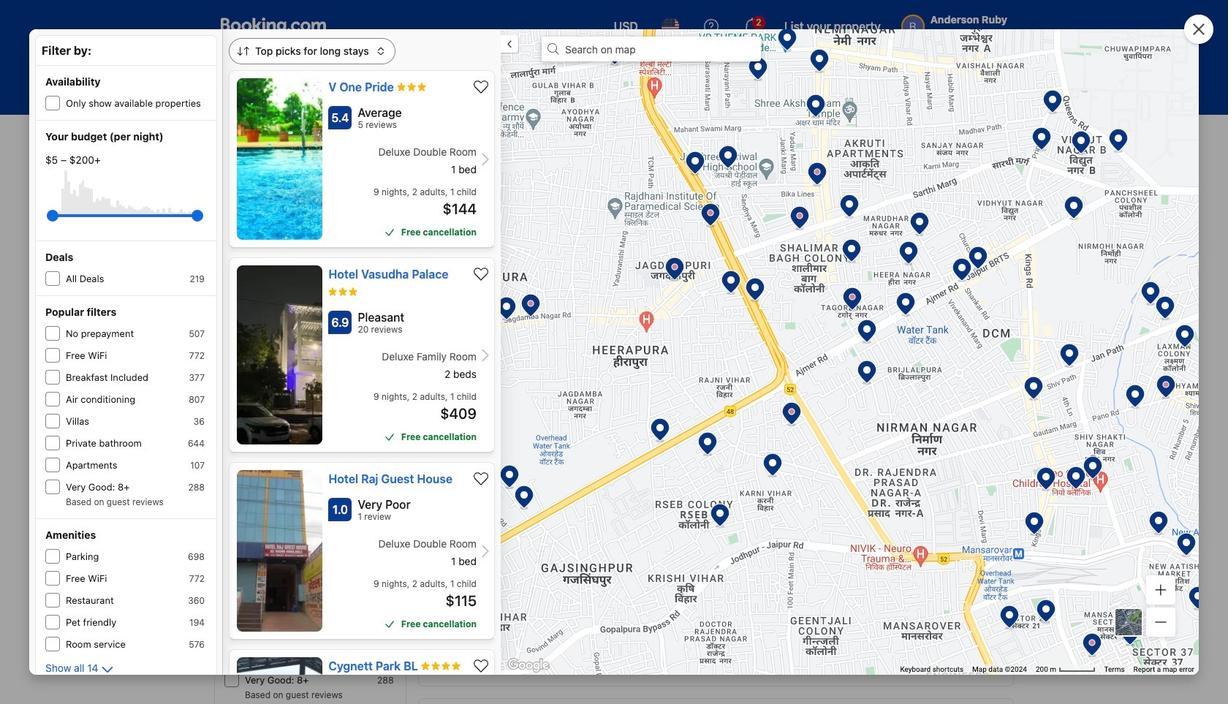 Task type: describe. For each thing, give the bounding box(es) containing it.
hotel vasudha palace image
[[431, 499, 606, 674]]

booking.com image
[[221, 18, 326, 35]]

map region inside dialog
[[501, 29, 1200, 675]]

group inside view property on map dialog
[[53, 204, 197, 227]]



Task type: locate. For each thing, give the bounding box(es) containing it.
search results updated. 2: 854 properties found. element
[[418, 170, 1015, 191]]

Search on map field
[[560, 37, 761, 61]]

v one pride image
[[431, 287, 606, 462]]

group
[[53, 204, 197, 227], [232, 397, 387, 421]]

view property on map dialog
[[29, 0, 1214, 704]]

map region
[[0, 0, 1229, 704], [501, 29, 1200, 675]]

1 vertical spatial group
[[232, 397, 387, 421]]

0 vertical spatial group
[[53, 204, 197, 227]]

property group
[[418, 699, 1015, 704]]

0 horizontal spatial group
[[53, 204, 197, 227]]

google image
[[505, 656, 553, 675]]

1 horizontal spatial group
[[232, 397, 387, 421]]



Task type: vqa. For each thing, say whether or not it's contained in the screenshot.
group
yes



